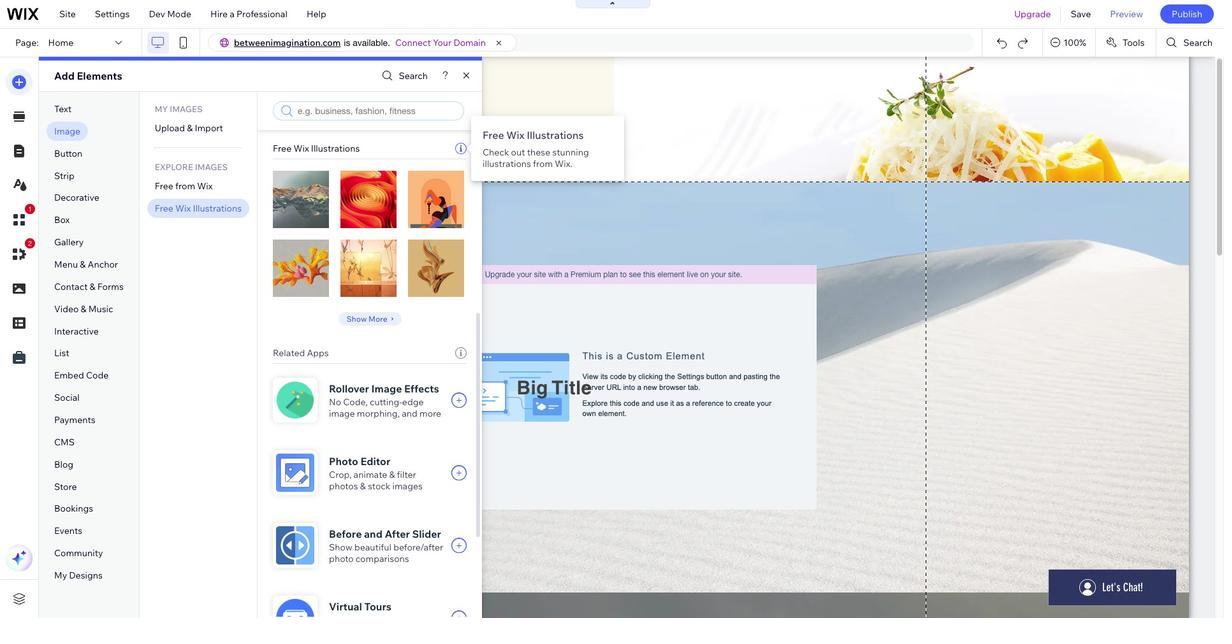 Task type: locate. For each thing, give the bounding box(es) containing it.
& left import
[[187, 122, 193, 134]]

from down explore images at top
[[175, 180, 195, 192]]

crop,
[[329, 469, 352, 481]]

0 vertical spatial search button
[[1157, 29, 1224, 57]]

illustrations down free from wix
[[193, 203, 242, 214]]

1 vertical spatial and
[[364, 528, 382, 541]]

& for upload
[[187, 122, 193, 134]]

1 horizontal spatial search
[[1183, 37, 1213, 48]]

explore images
[[155, 162, 228, 172]]

rollover
[[329, 383, 369, 395]]

effects
[[404, 383, 439, 395]]

image up button
[[54, 125, 80, 137]]

search down connect
[[399, 70, 428, 82]]

and left more
[[402, 408, 417, 419]]

0 horizontal spatial from
[[175, 180, 195, 192]]

button
[[54, 148, 82, 159]]

show down before
[[329, 542, 352, 553]]

illustrations
[[527, 129, 584, 142], [311, 143, 360, 154], [193, 203, 242, 214]]

illustrations
[[483, 158, 531, 170]]

& for contact
[[90, 281, 95, 293]]

search button down connect
[[379, 67, 428, 85]]

and inside before and after slider show beautiful before/after photo comparisons
[[364, 528, 382, 541]]

settings
[[95, 8, 130, 20]]

box
[[54, 214, 70, 226]]

photos
[[329, 481, 358, 492]]

gallery
[[54, 237, 84, 248]]

my for my designs
[[54, 570, 67, 581]]

menu & anchor
[[54, 259, 118, 270]]

1 vertical spatial images
[[195, 162, 228, 172]]

my up upload
[[155, 104, 168, 114]]

my
[[155, 104, 168, 114], [54, 570, 67, 581]]

1 vertical spatial free wix illustrations
[[155, 203, 242, 214]]

100%
[[1063, 37, 1086, 48]]

& for video
[[81, 303, 86, 315]]

image
[[54, 125, 80, 137], [371, 383, 402, 395]]

morphing,
[[357, 408, 400, 419]]

connect
[[395, 37, 431, 48]]

images up upload & import
[[170, 104, 202, 114]]

home
[[48, 37, 73, 48]]

1 horizontal spatial illustrations
[[311, 143, 360, 154]]

before
[[329, 528, 362, 541]]

1 horizontal spatial and
[[402, 408, 417, 419]]

professional
[[237, 8, 287, 20]]

1 horizontal spatial from
[[533, 158, 553, 170]]

image inside rollover image effects no code, cutting-edge image morphing, and more
[[371, 383, 402, 395]]

1 horizontal spatial image
[[371, 383, 402, 395]]

0 horizontal spatial search button
[[379, 67, 428, 85]]

& right menu
[[80, 259, 86, 270]]

list
[[54, 348, 69, 359]]

save
[[1071, 8, 1091, 20]]

and up beautiful
[[364, 528, 382, 541]]

1
[[28, 205, 32, 213]]

1 vertical spatial show
[[329, 542, 352, 553]]

payments
[[54, 414, 95, 426]]

a
[[230, 8, 235, 20]]

wix inside 'free wix illustrations check out these stunning illustrations from wix.'
[[506, 129, 524, 142]]

embed code
[[54, 370, 109, 381]]

tools button
[[1096, 29, 1156, 57]]

wix.
[[555, 158, 572, 170]]

menu
[[54, 259, 78, 270]]

e.g. business, fashion, fitness field
[[296, 105, 460, 117]]

blog
[[54, 459, 73, 470]]

free wix illustrations
[[273, 143, 360, 154], [155, 203, 242, 214]]

free wix illustrations check out these stunning illustrations from wix.
[[483, 129, 589, 170]]

code,
[[343, 397, 368, 408]]

search button
[[1157, 29, 1224, 57], [379, 67, 428, 85]]

0 horizontal spatial illustrations
[[193, 203, 242, 214]]

images
[[170, 104, 202, 114], [195, 162, 228, 172]]

image up cutting-
[[371, 383, 402, 395]]

2 horizontal spatial illustrations
[[527, 129, 584, 142]]

dev
[[149, 8, 165, 20]]

1 vertical spatial from
[[175, 180, 195, 192]]

0 vertical spatial from
[[533, 158, 553, 170]]

events
[[54, 526, 82, 537]]

0 vertical spatial show
[[347, 314, 367, 324]]

illustrations inside 'free wix illustrations check out these stunning illustrations from wix.'
[[527, 129, 584, 142]]

community
[[54, 548, 103, 559]]

preview button
[[1101, 0, 1153, 28]]

search down publish
[[1183, 37, 1213, 48]]

free inside 'free wix illustrations check out these stunning illustrations from wix.'
[[483, 129, 504, 142]]

stunning
[[552, 147, 589, 158]]

0 vertical spatial illustrations
[[527, 129, 584, 142]]

0 horizontal spatial search
[[399, 70, 428, 82]]

my left designs
[[54, 570, 67, 581]]

1 vertical spatial search
[[399, 70, 428, 82]]

text
[[54, 103, 71, 115]]

help
[[307, 8, 326, 20]]

illustrations up stunning
[[527, 129, 584, 142]]

& for menu
[[80, 259, 86, 270]]

1 horizontal spatial my
[[155, 104, 168, 114]]

1 vertical spatial my
[[54, 570, 67, 581]]

1 vertical spatial image
[[371, 383, 402, 395]]

photo
[[329, 553, 354, 565]]

video
[[54, 303, 79, 315]]

images up free from wix
[[195, 162, 228, 172]]

& left forms
[[90, 281, 95, 293]]

your
[[433, 37, 452, 48]]

1 vertical spatial search button
[[379, 67, 428, 85]]

search button down publish button
[[1157, 29, 1224, 57]]

0 vertical spatial my
[[155, 104, 168, 114]]

save button
[[1061, 0, 1101, 28]]

100% button
[[1043, 29, 1095, 57]]

upgrade
[[1014, 8, 1051, 20]]

& right video
[[81, 303, 86, 315]]

1 vertical spatial illustrations
[[311, 143, 360, 154]]

explore
[[155, 162, 193, 172]]

1 horizontal spatial free wix illustrations
[[273, 143, 360, 154]]

virtual
[[329, 601, 362, 613]]

images for my images
[[170, 104, 202, 114]]

and
[[402, 408, 417, 419], [364, 528, 382, 541]]

2 button
[[6, 238, 35, 268]]

slider
[[412, 528, 441, 541]]

after
[[385, 528, 410, 541]]

0 vertical spatial search
[[1183, 37, 1213, 48]]

from left wix.
[[533, 158, 553, 170]]

more
[[419, 408, 441, 419]]

0 horizontal spatial and
[[364, 528, 382, 541]]

illustrations down e.g. business, fashion, fitness field
[[311, 143, 360, 154]]

wix
[[506, 129, 524, 142], [293, 143, 309, 154], [197, 180, 213, 192], [175, 203, 191, 214]]

image
[[329, 408, 355, 419]]

comparisons
[[356, 553, 409, 565]]

code
[[86, 370, 109, 381]]

upload
[[155, 122, 185, 134]]

anchor
[[88, 259, 118, 270]]

0 vertical spatial and
[[402, 408, 417, 419]]

hire
[[210, 8, 228, 20]]

bookings
[[54, 503, 93, 515]]

show left more
[[347, 314, 367, 324]]

0 vertical spatial images
[[170, 104, 202, 114]]

contact & forms
[[54, 281, 124, 293]]

related apps
[[273, 347, 329, 359]]

0 horizontal spatial image
[[54, 125, 80, 137]]

0 vertical spatial free wix illustrations
[[273, 143, 360, 154]]

0 horizontal spatial my
[[54, 570, 67, 581]]



Task type: describe. For each thing, give the bounding box(es) containing it.
is
[[344, 38, 350, 48]]

related
[[273, 347, 305, 359]]

1 horizontal spatial search button
[[1157, 29, 1224, 57]]

publish button
[[1160, 4, 1214, 24]]

add elements
[[54, 69, 122, 82]]

animate
[[354, 469, 387, 481]]

interactive
[[54, 326, 99, 337]]

images for explore images
[[195, 162, 228, 172]]

0 vertical spatial image
[[54, 125, 80, 137]]

betweenimagination.com
[[234, 37, 341, 48]]

& left filter at the bottom left of the page
[[389, 469, 395, 481]]

virtual tours
[[329, 601, 391, 613]]

store
[[54, 481, 77, 493]]

1 button
[[6, 204, 35, 233]]

edge
[[402, 397, 424, 408]]

images
[[392, 481, 423, 492]]

elements
[[77, 69, 122, 82]]

available.
[[353, 38, 390, 48]]

2 vertical spatial illustrations
[[193, 203, 242, 214]]

editor
[[360, 455, 390, 468]]

before and after slider show beautiful before/after photo comparisons
[[329, 528, 443, 565]]

my for my images
[[155, 104, 168, 114]]

apps
[[307, 347, 329, 359]]

publish
[[1172, 8, 1202, 20]]

2
[[28, 240, 32, 247]]

my images
[[155, 104, 202, 114]]

mode
[[167, 8, 191, 20]]

rollover image effects no code, cutting-edge image morphing, and more
[[329, 383, 441, 419]]

tools
[[1123, 37, 1145, 48]]

stock
[[368, 481, 390, 492]]

cutting-
[[370, 397, 402, 408]]

is available. connect your domain
[[344, 37, 486, 48]]

contact
[[54, 281, 88, 293]]

photo
[[329, 455, 358, 468]]

music
[[88, 303, 113, 315]]

import
[[195, 122, 223, 134]]

show inside button
[[347, 314, 367, 324]]

cms
[[54, 437, 75, 448]]

photo editor crop, animate & filter photos & stock images
[[329, 455, 423, 492]]

before/after
[[393, 542, 443, 553]]

dev mode
[[149, 8, 191, 20]]

no
[[329, 397, 341, 408]]

& left the stock
[[360, 481, 366, 492]]

add
[[54, 69, 75, 82]]

preview
[[1110, 8, 1143, 20]]

forms
[[97, 281, 124, 293]]

strip
[[54, 170, 74, 181]]

filter
[[397, 469, 416, 481]]

show inside before and after slider show beautiful before/after photo comparisons
[[329, 542, 352, 553]]

my designs
[[54, 570, 103, 581]]

social
[[54, 392, 79, 404]]

domain
[[454, 37, 486, 48]]

embed
[[54, 370, 84, 381]]

show more button
[[338, 312, 401, 326]]

designs
[[69, 570, 103, 581]]

0 horizontal spatial free wix illustrations
[[155, 203, 242, 214]]

hire a professional
[[210, 8, 287, 20]]

beautiful
[[354, 542, 391, 553]]

show more
[[347, 314, 387, 324]]

from inside 'free wix illustrations check out these stunning illustrations from wix.'
[[533, 158, 553, 170]]

decorative
[[54, 192, 99, 204]]

and inside rollover image effects no code, cutting-edge image morphing, and more
[[402, 408, 417, 419]]

free from wix
[[155, 180, 213, 192]]

upload & import
[[155, 122, 223, 134]]

site
[[59, 8, 76, 20]]

video & music
[[54, 303, 113, 315]]

check
[[483, 147, 509, 158]]

these
[[527, 147, 550, 158]]

out
[[511, 147, 525, 158]]

more
[[368, 314, 387, 324]]



Task type: vqa. For each thing, say whether or not it's contained in the screenshot.
the show in the Show More button
yes



